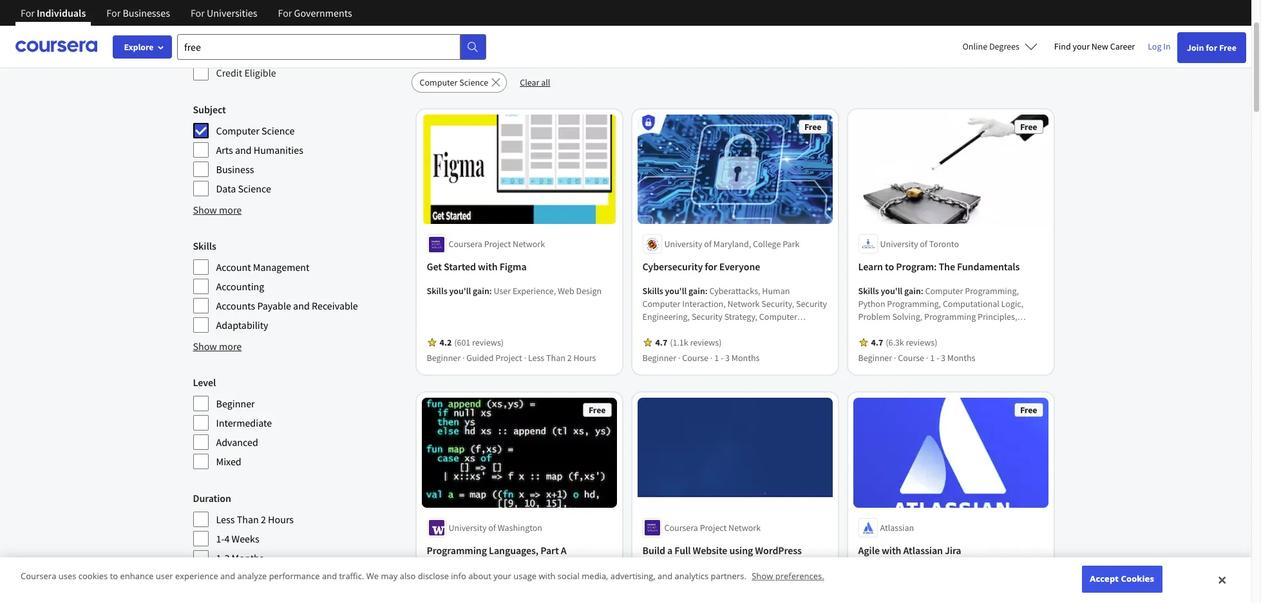 Task type: vqa. For each thing, say whether or not it's contained in the screenshot.
perspectives
no



Task type: describe. For each thing, give the bounding box(es) containing it.
cyberattacks, human computer interaction, network security, security engineering, security strategy, computer security models, leadership and management, risk management, software security, computer security incident management
[[643, 286, 827, 362]]

show more for data science
[[193, 204, 242, 216]]

show preferences. link
[[752, 571, 825, 583]]

preferences.
[[776, 571, 825, 583]]

security left python
[[796, 299, 827, 310]]

0 horizontal spatial to
[[110, 571, 118, 583]]

beginner · course · 1 - 3 months for for
[[643, 353, 760, 364]]

coursera project network for figma
[[449, 239, 545, 250]]

computer science inside computer science button
[[420, 77, 488, 88]]

strategy,
[[725, 311, 758, 323]]

and inside the subject group
[[235, 144, 252, 157]]

algorithms, inside computer programming, programming principles, algorithms, critical thinking
[[522, 582, 565, 594]]

beginner for learn
[[859, 353, 892, 364]]

hours inside duration group
[[268, 514, 294, 526]]

months right 6
[[232, 571, 264, 584]]

science,
[[737, 582, 769, 594]]

show more button for adaptability
[[193, 339, 242, 354]]

wordpress
[[755, 544, 802, 557]]

1 vertical spatial programming,
[[887, 299, 941, 310]]

for for universities
[[191, 6, 205, 19]]

program:
[[896, 261, 937, 273]]

1 horizontal spatial computational
[[943, 299, 1000, 310]]

skills you'll gain : for learn
[[859, 286, 926, 297]]

a
[[561, 544, 567, 557]]

for universities
[[191, 6, 257, 19]]

coursera uses cookies to enhance user experience and analyze performance and traffic. we may also disclose info about your usage with social media, advertising, and analytics partners. show preferences.
[[21, 571, 825, 583]]

filter by
[[193, 26, 238, 43]]

4
[[224, 533, 230, 546]]

0 horizontal spatial coursera
[[21, 571, 56, 583]]

4.7 (6.3k reviews)
[[871, 337, 938, 349]]

mathematics
[[859, 350, 907, 362]]

gain left "user"
[[473, 286, 490, 297]]

skills down the get
[[427, 286, 448, 297]]

cookies
[[1121, 574, 1155, 585]]

show more button for data science
[[193, 202, 242, 218]]

accept
[[1090, 574, 1119, 585]]

also
[[400, 571, 416, 583]]

computer inside computer programming, programming principles, algorithms, critical thinking
[[494, 569, 532, 581]]

programming languages, part a
[[427, 544, 567, 557]]

banner navigation
[[10, 0, 363, 35]]

2 vertical spatial show
[[752, 571, 773, 583]]

and inside marketing, web design, web development, computer science, leadership and management
[[643, 595, 657, 604]]

show more for adaptability
[[193, 340, 242, 353]]

3 · from the left
[[678, 353, 681, 364]]

agile with atlassian jira
[[859, 544, 962, 557]]

4.7 (1.1k reviews)
[[656, 337, 722, 349]]

credit eligible
[[216, 66, 276, 79]]

online degrees button
[[953, 32, 1048, 61]]

0 vertical spatial security,
[[762, 299, 795, 310]]

4.7 for learn
[[871, 337, 883, 349]]

- for everyone
[[721, 353, 724, 364]]

management inside "cyberattacks, human computer interaction, network security, security engineering, security strategy, computer security models, leadership and management, risk management, software security, computer security incident management"
[[708, 350, 758, 362]]

0 horizontal spatial computational
[[859, 337, 915, 349]]

computer inside marketing, web design, web development, computer science, leadership and management
[[698, 582, 736, 594]]

: for cybersecurity for everyone
[[705, 286, 708, 297]]

everyone
[[720, 261, 760, 273]]

mixed
[[216, 456, 241, 468]]

university of washington
[[449, 522, 542, 534]]

months down tools,
[[948, 353, 976, 364]]

fundamentals
[[957, 261, 1020, 273]]

security down interaction,
[[692, 311, 723, 323]]

marketing, web design, web development, computer science, leadership and management
[[643, 569, 816, 604]]

a
[[668, 544, 673, 557]]

computer programming, python programming, computational logic, problem solving, programming principles, computer programming tools, critical thinking, computational thinking, algorithms, mathematics
[[859, 286, 1040, 362]]

0 vertical spatial less
[[528, 353, 545, 364]]

cyberattacks,
[[710, 286, 761, 297]]

gain for learn to program: the fundamentals
[[905, 286, 921, 297]]

user
[[494, 286, 511, 297]]

filter
[[193, 26, 222, 43]]

usage
[[514, 571, 537, 583]]

course for for
[[682, 353, 709, 364]]

park
[[783, 239, 800, 250]]

agile
[[859, 544, 880, 557]]

4.2
[[440, 337, 452, 349]]

jira
[[945, 544, 962, 557]]

accept cookies button
[[1082, 567, 1163, 593]]

programming, for learn to program: the fundamentals
[[965, 286, 1019, 297]]

in
[[1164, 41, 1171, 52]]

1 · from the left
[[463, 353, 465, 364]]

media,
[[582, 571, 608, 583]]

cybersecurity for everyone link
[[643, 259, 828, 275]]

learn to program: the fundamentals
[[859, 261, 1020, 273]]

free for cybersecurity for everyone
[[805, 121, 822, 133]]

duration
[[193, 492, 231, 505]]

for for join for free
[[1206, 42, 1218, 53]]

network inside "cyberattacks, human computer interaction, network security, security engineering, security strategy, computer security models, leadership and management, risk management, software security, computer security incident management"
[[728, 299, 760, 310]]

log
[[1148, 41, 1162, 52]]

for for governments
[[278, 6, 292, 19]]

for individuals
[[21, 6, 86, 19]]

2 · from the left
[[524, 353, 526, 364]]

data science
[[216, 182, 271, 195]]

and down '1-3 months'
[[220, 571, 235, 583]]

1,310
[[411, 26, 453, 49]]

you'll for programming languages, part a
[[449, 569, 471, 581]]

programming inside programming languages, part a link
[[427, 544, 487, 557]]

account management
[[216, 261, 310, 274]]

network for figma
[[513, 239, 545, 250]]

social
[[558, 571, 580, 583]]

critical inside computer programming, python programming, computational logic, problem solving, programming principles, computer programming tools, critical thinking, computational thinking, algorithms, mathematics
[[976, 324, 1003, 336]]

maryland,
[[714, 239, 751, 250]]

analytics
[[675, 571, 709, 583]]

1 vertical spatial thinking,
[[917, 337, 952, 349]]

computer inside computer science button
[[420, 77, 458, 88]]

payable
[[257, 300, 291, 312]]

university for languages,
[[449, 522, 487, 534]]

1 vertical spatial atlassian
[[904, 544, 943, 557]]

1 vertical spatial management,
[[660, 337, 712, 349]]

individuals
[[37, 6, 86, 19]]

months down software
[[732, 353, 760, 364]]

1 horizontal spatial web
[[751, 569, 768, 581]]

skills for learn to program: the fundamentals
[[859, 286, 879, 297]]

reviews) for everyone
[[690, 337, 722, 349]]

build a full website using wordpress
[[643, 544, 802, 557]]

clear all
[[520, 77, 550, 88]]

marketing,
[[710, 569, 750, 581]]

subject
[[193, 103, 226, 116]]

2 vertical spatial science
[[238, 182, 271, 195]]

1-4 weeks
[[216, 533, 259, 546]]

software
[[714, 337, 747, 349]]

security up risk
[[643, 324, 674, 336]]

1 horizontal spatial thinking,
[[1004, 324, 1040, 336]]

computer programming, programming principles, algorithms, critical thinking
[[427, 569, 593, 604]]

network for website
[[729, 522, 761, 534]]

performance
[[269, 571, 320, 583]]

university of maryland, college park
[[665, 239, 800, 250]]

1 horizontal spatial hours
[[574, 353, 596, 364]]

washington
[[498, 522, 542, 534]]

join for free link
[[1178, 32, 1247, 63]]

and down a
[[658, 571, 673, 583]]

join for free
[[1187, 42, 1237, 53]]

adaptability
[[216, 319, 268, 332]]

receivable
[[312, 300, 358, 312]]

1 vertical spatial with
[[882, 544, 902, 557]]

python
[[859, 299, 886, 310]]

credit
[[216, 66, 242, 79]]

for governments
[[278, 6, 352, 19]]

0 horizontal spatial your
[[494, 571, 512, 583]]

1 vertical spatial project
[[496, 353, 522, 364]]

your inside find your new career link
[[1073, 41, 1090, 52]]

1 horizontal spatial with
[[539, 571, 556, 583]]

arts
[[216, 144, 233, 157]]

management inside skills group
[[253, 261, 310, 274]]

gain for build a full website using wordpress
[[689, 569, 705, 581]]

accounts
[[216, 300, 255, 312]]

: left "user"
[[490, 286, 492, 297]]

by
[[224, 26, 238, 43]]

4.7 for cybersecurity
[[656, 337, 668, 349]]

: for programming languages, part a
[[490, 569, 492, 581]]

get started with figma
[[427, 261, 527, 273]]

coursera project network for website
[[665, 522, 761, 534]]

accounting
[[216, 280, 264, 293]]

with inside "link"
[[478, 261, 498, 273]]

clear all button
[[512, 72, 558, 93]]

college
[[753, 239, 781, 250]]

tools,
[[952, 324, 974, 336]]

cybersecurity for everyone
[[643, 261, 760, 273]]

programming inside computer programming, programming principles, algorithms, critical thinking
[[427, 582, 479, 594]]

guided
[[467, 353, 494, 364]]

interaction,
[[682, 299, 726, 310]]



Task type: locate. For each thing, give the bounding box(es) containing it.
build a full website using wordpress link
[[643, 543, 828, 559]]

you'll for cybersecurity for everyone
[[665, 286, 687, 297]]

more for adaptability
[[219, 340, 242, 353]]

security
[[796, 299, 827, 310], [692, 311, 723, 323], [643, 324, 674, 336], [643, 350, 674, 362]]

gain
[[473, 286, 490, 297], [689, 286, 705, 297], [905, 286, 921, 297], [473, 569, 490, 581], [689, 569, 705, 581]]

find your new career
[[1055, 41, 1135, 52]]

3 for everyone
[[726, 353, 730, 364]]

reviews) for program:
[[906, 337, 938, 349]]

for
[[512, 26, 534, 49], [1206, 42, 1218, 53], [705, 261, 718, 273]]

1 vertical spatial show
[[193, 340, 217, 353]]

: for learn to program: the fundamentals
[[921, 286, 924, 297]]

algorithms, down "part"
[[522, 582, 565, 594]]

critical left advertising,
[[567, 582, 593, 594]]

beginner down risk
[[643, 353, 677, 364]]

0 horizontal spatial -
[[721, 353, 724, 364]]

humanities
[[254, 144, 303, 157]]

of for for
[[704, 239, 712, 250]]

2 vertical spatial coursera
[[21, 571, 56, 583]]

university up program:
[[880, 239, 918, 250]]

advanced
[[216, 436, 258, 449]]

· right the incident
[[711, 353, 713, 364]]

6 · from the left
[[926, 353, 929, 364]]

3
[[726, 353, 730, 364], [941, 353, 946, 364], [224, 552, 230, 565]]

programming, up solving,
[[887, 299, 941, 310]]

level group
[[193, 375, 404, 470]]

computer science down 1,310
[[420, 77, 488, 88]]

: down programming languages, part a
[[490, 569, 492, 581]]

governments
[[294, 6, 352, 19]]

principles, inside computer programming, python programming, computational logic, problem solving, programming principles, computer programming tools, critical thinking, computational thinking, algorithms, mathematics
[[978, 311, 1018, 323]]

you'll down started at the left of the page
[[449, 286, 471, 297]]

0 vertical spatial algorithms,
[[954, 337, 997, 349]]

advertising,
[[611, 571, 656, 583]]

beginner for cybersecurity
[[643, 353, 677, 364]]

less inside duration group
[[216, 514, 235, 526]]

science up humanities
[[262, 124, 295, 137]]

gain for programming languages, part a
[[473, 569, 490, 581]]

0 horizontal spatial of
[[489, 522, 496, 534]]

2 horizontal spatial for
[[1206, 42, 1218, 53]]

of for to
[[920, 239, 928, 250]]

the
[[939, 261, 955, 273]]

0 vertical spatial more
[[219, 204, 242, 216]]

programming up info
[[427, 544, 487, 557]]

computer
[[420, 77, 458, 88], [216, 124, 260, 137], [926, 286, 964, 297], [643, 299, 681, 310], [760, 311, 798, 323], [859, 324, 897, 336], [784, 337, 822, 349], [494, 569, 532, 581], [698, 582, 736, 594]]

2 vertical spatial management
[[659, 595, 708, 604]]

skills up account
[[193, 240, 216, 253]]

·
[[463, 353, 465, 364], [524, 353, 526, 364], [678, 353, 681, 364], [711, 353, 713, 364], [894, 353, 897, 364], [926, 353, 929, 364]]

1 horizontal spatial computer science
[[420, 77, 488, 88]]

web left the design
[[558, 286, 575, 297]]

0 horizontal spatial university
[[449, 522, 487, 534]]

0 vertical spatial management
[[253, 261, 310, 274]]

2 for from the left
[[107, 6, 121, 19]]

2 horizontal spatial with
[[882, 544, 902, 557]]

0 vertical spatial with
[[478, 261, 498, 273]]

0 horizontal spatial coursera project network
[[449, 239, 545, 250]]

1- for 3
[[216, 552, 225, 565]]

1 vertical spatial science
[[262, 124, 295, 137]]

to
[[885, 261, 894, 273], [110, 571, 118, 583]]

management, down human
[[766, 324, 818, 336]]

programming down solving,
[[898, 324, 950, 336]]

beginner · guided project · less than 2 hours
[[427, 353, 596, 364]]

1 horizontal spatial algorithms,
[[954, 337, 997, 349]]

beginner inside level "group"
[[216, 398, 255, 410]]

0 vertical spatial atlassian
[[880, 522, 914, 534]]

programming
[[925, 311, 976, 323], [898, 324, 950, 336], [427, 544, 487, 557], [427, 582, 479, 594]]

with right the agile
[[882, 544, 902, 557]]

coursera up started at the left of the page
[[449, 239, 483, 250]]

1 vertical spatial security,
[[749, 337, 782, 349]]

reviews) for with
[[472, 337, 504, 349]]

3 inside duration group
[[224, 552, 230, 565]]

1 horizontal spatial university
[[665, 239, 703, 250]]

uses
[[58, 571, 76, 583]]

1 vertical spatial hours
[[268, 514, 294, 526]]

skills
[[193, 240, 216, 253], [427, 286, 448, 297], [643, 286, 663, 297], [859, 286, 879, 297], [427, 569, 448, 581], [643, 569, 663, 581]]

management inside marketing, web design, web development, computer science, leadership and management
[[659, 595, 708, 604]]

0 vertical spatial computational
[[943, 299, 1000, 310]]

reviews) up guided
[[472, 337, 504, 349]]

and inside skills group
[[293, 300, 310, 312]]

duration group
[[193, 491, 404, 604]]

experience
[[175, 571, 218, 583]]

gain down program:
[[905, 286, 921, 297]]

1 horizontal spatial leadership
[[770, 582, 812, 594]]

university for for
[[665, 239, 703, 250]]

4 · from the left
[[711, 353, 713, 364]]

None search field
[[177, 34, 486, 60]]

algorithms, inside computer programming, python programming, computational logic, problem solving, programming principles, computer programming tools, critical thinking, computational thinking, algorithms, mathematics
[[954, 337, 997, 349]]

0 horizontal spatial management,
[[660, 337, 712, 349]]

months up analyze
[[232, 552, 264, 565]]

computational up 'mathematics' in the bottom right of the page
[[859, 337, 915, 349]]

1 4.7 from the left
[[656, 337, 668, 349]]

more down data
[[219, 204, 242, 216]]

project for get started with figma
[[484, 239, 511, 250]]

1 horizontal spatial principles,
[[978, 311, 1018, 323]]

online degrees
[[963, 41, 1020, 52]]

2 vertical spatial network
[[729, 522, 761, 534]]

university up cybersecurity
[[665, 239, 703, 250]]

for left governments
[[278, 6, 292, 19]]

reviews) right '(6.3k'
[[906, 337, 938, 349]]

critical inside computer programming, programming principles, algorithms, critical thinking
[[567, 582, 593, 594]]

2 horizontal spatial reviews)
[[906, 337, 938, 349]]

skills inside group
[[193, 240, 216, 253]]

skills for build a full website using wordpress
[[643, 569, 663, 581]]

0 horizontal spatial course
[[682, 353, 709, 364]]

algorithms,
[[954, 337, 997, 349], [522, 582, 565, 594]]

for for cybersecurity for everyone
[[705, 261, 718, 273]]

coursera project network up figma in the left top of the page
[[449, 239, 545, 250]]

coursera for a
[[665, 522, 698, 534]]

with
[[478, 261, 498, 273], [882, 544, 902, 557], [539, 571, 556, 583]]

skills you'll gain : for cybersecurity
[[643, 286, 710, 297]]

programming up tools,
[[925, 311, 976, 323]]

free inside "join for free" link
[[1220, 42, 1237, 53]]

and inside "cyberattacks, human computer interaction, network security, security engineering, security strategy, computer security models, leadership and management, risk management, software security, computer security incident management"
[[750, 324, 764, 336]]

0 vertical spatial programming,
[[965, 286, 1019, 297]]

atlassian up "agile with atlassian jira"
[[880, 522, 914, 534]]

and
[[235, 144, 252, 157], [293, 300, 310, 312], [750, 324, 764, 336], [220, 571, 235, 583], [322, 571, 337, 583], [658, 571, 673, 583], [643, 595, 657, 604]]

skills you'll gain : up "development,"
[[643, 569, 710, 581]]

skills you'll gain :
[[643, 286, 710, 297], [859, 286, 926, 297], [427, 569, 494, 581], [643, 569, 710, 581]]

1 horizontal spatial beginner · course · 1 - 3 months
[[859, 353, 976, 364]]

1 vertical spatial principles,
[[480, 582, 520, 594]]

your right find on the right top of the page
[[1073, 41, 1090, 52]]

1 vertical spatial coursera project network
[[665, 522, 761, 534]]

course down the 4.7 (6.3k reviews)
[[898, 353, 925, 364]]

than inside duration group
[[237, 514, 259, 526]]

security down risk
[[643, 350, 674, 362]]

show more down data
[[193, 204, 242, 216]]

1 for from the left
[[21, 6, 35, 19]]

show more down adaptability
[[193, 340, 242, 353]]

computer science inside the subject group
[[216, 124, 295, 137]]

free for learn to program: the fundamentals
[[1021, 121, 1038, 133]]

2 show more from the top
[[193, 340, 242, 353]]

0 vertical spatial network
[[513, 239, 545, 250]]

beginner · course · 1 - 3 months
[[643, 353, 760, 364], [859, 353, 976, 364]]

2 show more button from the top
[[193, 339, 242, 354]]

get started with figma link
[[427, 259, 612, 275]]

show up level
[[193, 340, 217, 353]]

1 vertical spatial show more button
[[193, 339, 242, 354]]

- down software
[[721, 353, 724, 364]]

1 vertical spatial 2
[[261, 514, 266, 526]]

0 vertical spatial show
[[193, 204, 217, 216]]

free for programming languages, part a
[[589, 405, 606, 417]]

skills for programming languages, part a
[[427, 569, 448, 581]]

for left individuals
[[21, 6, 35, 19]]

skills group
[[193, 238, 404, 334]]

career
[[1111, 41, 1135, 52]]

2 1 from the left
[[930, 353, 935, 364]]

skills for cybersecurity for everyone
[[643, 286, 663, 297]]

0 vertical spatial to
[[885, 261, 894, 273]]

0 horizontal spatial 2
[[261, 514, 266, 526]]

2 horizontal spatial programming,
[[965, 286, 1019, 297]]

leadership inside "cyberattacks, human computer interaction, network security, security engineering, security strategy, computer security models, leadership and management, risk management, software security, computer security incident management"
[[706, 324, 748, 336]]

1 course from the left
[[682, 353, 709, 364]]

science inside computer science button
[[460, 77, 488, 88]]

web up science,
[[751, 569, 768, 581]]

computer science
[[420, 77, 488, 88], [216, 124, 295, 137]]

solving,
[[893, 311, 923, 323]]

leadership up software
[[706, 324, 748, 336]]

management down software
[[708, 350, 758, 362]]

design,
[[770, 569, 798, 581]]

network up get started with figma "link"
[[513, 239, 545, 250]]

find your new career link
[[1048, 39, 1142, 55]]

coursera
[[449, 239, 483, 250], [665, 522, 698, 534], [21, 571, 56, 583]]

4.7 up 'mathematics' in the bottom right of the page
[[871, 337, 883, 349]]

business
[[216, 163, 254, 176]]

critical right tools,
[[976, 324, 1003, 336]]

you'll right disclose
[[449, 569, 471, 581]]

thinking, down tools,
[[917, 337, 952, 349]]

2 inside duration group
[[261, 514, 266, 526]]

project right guided
[[496, 353, 522, 364]]

results
[[457, 26, 509, 49]]

"free"
[[538, 26, 585, 49]]

coursera for started
[[449, 239, 483, 250]]

analyze
[[237, 571, 267, 583]]

1,310 results for "free"
[[411, 26, 585, 49]]

course for to
[[898, 353, 925, 364]]

1 for program:
[[930, 353, 935, 364]]

to right learn
[[885, 261, 894, 273]]

0 horizontal spatial thinking,
[[917, 337, 952, 349]]

programming, inside computer programming, programming principles, algorithms, critical thinking
[[534, 569, 588, 581]]

1 beginner · course · 1 - 3 months from the left
[[643, 353, 760, 364]]

of up cybersecurity for everyone
[[704, 239, 712, 250]]

0 horizontal spatial beginner · course · 1 - 3 months
[[643, 353, 760, 364]]

1- left weeks
[[216, 533, 225, 546]]

5 · from the left
[[894, 353, 897, 364]]

skills you'll gain : for build
[[643, 569, 710, 581]]

explore button
[[113, 35, 172, 59]]

0 horizontal spatial for
[[512, 26, 534, 49]]

show down data
[[193, 204, 217, 216]]

your right about
[[494, 571, 512, 583]]

university up programming languages, part a
[[449, 522, 487, 534]]

1 reviews) from the left
[[472, 337, 504, 349]]

network up using
[[729, 522, 761, 534]]

2 4.7 from the left
[[871, 337, 883, 349]]

skills you'll gain : user experience, web design
[[427, 286, 602, 297]]

0 vertical spatial coursera
[[449, 239, 483, 250]]

0 horizontal spatial reviews)
[[472, 337, 504, 349]]

1 down software
[[715, 353, 719, 364]]

show more button down adaptability
[[193, 339, 242, 354]]

0 vertical spatial critical
[[976, 324, 1003, 336]]

thinking
[[427, 595, 460, 604]]

· right guided
[[524, 353, 526, 364]]

1 show more button from the top
[[193, 202, 242, 218]]

0 horizontal spatial principles,
[[480, 582, 520, 594]]

0 horizontal spatial 3
[[224, 552, 230, 565]]

project for build a full website using wordpress
[[700, 522, 727, 534]]

1 vertical spatial computational
[[859, 337, 915, 349]]

principles,
[[978, 311, 1018, 323], [480, 582, 520, 594]]

1 for everyone
[[715, 353, 719, 364]]

beginner for get
[[427, 353, 461, 364]]

1 horizontal spatial management,
[[766, 324, 818, 336]]

1 vertical spatial leadership
[[770, 582, 812, 594]]

programming, for programming languages, part a
[[534, 569, 588, 581]]

computer science up arts and humanities
[[216, 124, 295, 137]]

2 course from the left
[[898, 353, 925, 364]]

2 horizontal spatial web
[[799, 569, 816, 581]]

1 vertical spatial computer science
[[216, 124, 295, 137]]

2 horizontal spatial university
[[880, 239, 918, 250]]

0 horizontal spatial hours
[[268, 514, 294, 526]]

1 horizontal spatial your
[[1073, 41, 1090, 52]]

hours
[[574, 353, 596, 364], [268, 514, 294, 526]]

accounts payable and receivable
[[216, 300, 358, 312]]

full
[[675, 544, 691, 557]]

What do you want to learn? text field
[[177, 34, 461, 60]]

university for to
[[880, 239, 918, 250]]

leadership inside marketing, web design, web development, computer science, leadership and management
[[770, 582, 812, 594]]

1 vertical spatial algorithms,
[[522, 582, 565, 594]]

for for individuals
[[21, 6, 35, 19]]

you'll for learn to program: the fundamentals
[[881, 286, 903, 297]]

atlassian
[[880, 522, 914, 534], [904, 544, 943, 557]]

skills up python
[[859, 286, 879, 297]]

0 horizontal spatial web
[[558, 286, 575, 297]]

: for build a full website using wordpress
[[705, 569, 708, 581]]

(1.1k
[[670, 337, 689, 349]]

0 vertical spatial management,
[[766, 324, 818, 336]]

0 horizontal spatial 4.7
[[656, 337, 668, 349]]

traffic.
[[339, 571, 364, 583]]

toronto
[[930, 239, 959, 250]]

skills up "development,"
[[643, 569, 663, 581]]

0 vertical spatial your
[[1073, 41, 1090, 52]]

4 for from the left
[[278, 6, 292, 19]]

0 horizontal spatial 1
[[715, 353, 719, 364]]

1 vertical spatial network
[[728, 299, 760, 310]]

intermediate
[[216, 417, 272, 430]]

science
[[460, 77, 488, 88], [262, 124, 295, 137], [238, 182, 271, 195]]

0 vertical spatial thinking,
[[1004, 324, 1040, 336]]

incident
[[675, 350, 707, 362]]

less right guided
[[528, 353, 545, 364]]

web
[[558, 286, 575, 297], [751, 569, 768, 581], [799, 569, 816, 581]]

- for program:
[[937, 353, 940, 364]]

reviews) up the incident
[[690, 337, 722, 349]]

less
[[528, 353, 545, 364], [216, 514, 235, 526]]

show down wordpress
[[752, 571, 773, 583]]

1 vertical spatial less
[[216, 514, 235, 526]]

2 horizontal spatial of
[[920, 239, 928, 250]]

for businesses
[[107, 6, 170, 19]]

1 horizontal spatial coursera project network
[[665, 522, 761, 534]]

2 horizontal spatial coursera
[[665, 522, 698, 534]]

with left social
[[539, 571, 556, 583]]

· down '(6.3k'
[[894, 353, 897, 364]]

0 vertical spatial project
[[484, 239, 511, 250]]

1 horizontal spatial critical
[[976, 324, 1003, 336]]

all
[[541, 77, 550, 88]]

1 vertical spatial more
[[219, 340, 242, 353]]

3 for from the left
[[191, 6, 205, 19]]

coursera image
[[15, 36, 97, 57]]

0 horizontal spatial programming,
[[534, 569, 588, 581]]

skills you'll gain : up python
[[859, 286, 926, 297]]

web right design,
[[799, 569, 816, 581]]

1 vertical spatial show more
[[193, 340, 242, 353]]

project up website
[[700, 522, 727, 534]]

of
[[704, 239, 712, 250], [920, 239, 928, 250], [489, 522, 496, 534]]

3 reviews) from the left
[[906, 337, 938, 349]]

1 1- from the top
[[216, 533, 225, 546]]

agile with atlassian jira link
[[859, 543, 1043, 559]]

· down the "(601"
[[463, 353, 465, 364]]

languages,
[[489, 544, 539, 557]]

· down the 4.7 (6.3k reviews)
[[926, 353, 929, 364]]

online
[[963, 41, 988, 52]]

universities
[[207, 6, 257, 19]]

beginner · course · 1 - 3 months for to
[[859, 353, 976, 364]]

2 more from the top
[[219, 340, 242, 353]]

and down 'strategy,'
[[750, 324, 764, 336]]

coursera left 'uses'
[[21, 571, 56, 583]]

subject group
[[193, 102, 404, 197]]

1 - from the left
[[721, 353, 724, 364]]

1 horizontal spatial 2
[[567, 353, 572, 364]]

businesses
[[123, 6, 170, 19]]

and left traffic.
[[322, 571, 337, 583]]

1 show more from the top
[[193, 204, 242, 216]]

of for languages,
[[489, 522, 496, 534]]

beginner down 4.2
[[427, 353, 461, 364]]

1 horizontal spatial reviews)
[[690, 337, 722, 349]]

1 horizontal spatial -
[[937, 353, 940, 364]]

show for data science
[[193, 204, 217, 216]]

2 vertical spatial with
[[539, 571, 556, 583]]

:
[[490, 286, 492, 297], [705, 286, 708, 297], [921, 286, 924, 297], [490, 569, 492, 581], [705, 569, 708, 581]]

website
[[693, 544, 728, 557]]

explore
[[124, 41, 154, 53]]

computer inside the subject group
[[216, 124, 260, 137]]

: up interaction,
[[705, 286, 708, 297]]

1 horizontal spatial than
[[546, 353, 566, 364]]

1 horizontal spatial for
[[705, 261, 718, 273]]

more for data science
[[219, 204, 242, 216]]

beginner · course · 1 - 3 months down 4.7 (1.1k reviews)
[[643, 353, 760, 364]]

course down 4.7 (1.1k reviews)
[[682, 353, 709, 364]]

beginner down '(6.3k'
[[859, 353, 892, 364]]

gain for cybersecurity for everyone
[[689, 286, 705, 297]]

enhance
[[120, 571, 154, 583]]

for for businesses
[[107, 6, 121, 19]]

0 vertical spatial than
[[546, 353, 566, 364]]

2 horizontal spatial 3
[[941, 353, 946, 364]]

gain up interaction,
[[689, 286, 705, 297]]

- down the 4.7 (6.3k reviews)
[[937, 353, 940, 364]]

management, down the models,
[[660, 337, 712, 349]]

skills you'll gain : down cybersecurity
[[643, 286, 710, 297]]

principles, down logic,
[[978, 311, 1018, 323]]

2 reviews) from the left
[[690, 337, 722, 349]]

1 1 from the left
[[715, 353, 719, 364]]

· down the (1.1k
[[678, 353, 681, 364]]

principles, inside computer programming, programming principles, algorithms, critical thinking
[[480, 582, 520, 594]]

you'll up "development,"
[[665, 569, 687, 581]]

build
[[643, 544, 666, 557]]

eligible
[[244, 66, 276, 79]]

1 horizontal spatial 3
[[726, 353, 730, 364]]

2 1- from the top
[[216, 552, 225, 565]]

and down "development,"
[[643, 595, 657, 604]]

0 vertical spatial hours
[[574, 353, 596, 364]]

6
[[224, 571, 230, 584]]

0 horizontal spatial than
[[237, 514, 259, 526]]

coursera up 'full'
[[665, 522, 698, 534]]

you'll for build a full website using wordpress
[[665, 569, 687, 581]]

3 for program:
[[941, 353, 946, 364]]

1
[[715, 353, 719, 364], [930, 353, 935, 364]]

computational
[[943, 299, 1000, 310], [859, 337, 915, 349]]

part
[[541, 544, 559, 557]]

show for adaptability
[[193, 340, 217, 353]]

1 horizontal spatial to
[[885, 261, 894, 273]]

0 horizontal spatial leadership
[[706, 324, 748, 336]]

1- for 4
[[216, 533, 225, 546]]

for left businesses
[[107, 6, 121, 19]]

university
[[665, 239, 703, 250], [880, 239, 918, 250], [449, 522, 487, 534]]

1 more from the top
[[219, 204, 242, 216]]

0 vertical spatial leadership
[[706, 324, 748, 336]]

2
[[567, 353, 572, 364], [261, 514, 266, 526]]

skills left info
[[427, 569, 448, 581]]

partners.
[[711, 571, 747, 583]]

with left figma in the left top of the page
[[478, 261, 498, 273]]

show more button down data
[[193, 202, 242, 218]]

1 vertical spatial to
[[110, 571, 118, 583]]

2 - from the left
[[937, 353, 940, 364]]

to right cookies
[[110, 571, 118, 583]]

engineering,
[[643, 311, 690, 323]]

2 beginner · course · 1 - 3 months from the left
[[859, 353, 976, 364]]

cybersecurity
[[643, 261, 703, 273]]

may
[[381, 571, 398, 583]]

0 vertical spatial coursera project network
[[449, 239, 545, 250]]

0 vertical spatial principles,
[[978, 311, 1018, 323]]

gain down website
[[689, 569, 705, 581]]

0 vertical spatial 1-
[[216, 533, 225, 546]]

1 vertical spatial 1-
[[216, 552, 225, 565]]

you'll up python
[[881, 286, 903, 297]]

1-3 months
[[216, 552, 264, 565]]

skills you'll gain : for programming
[[427, 569, 494, 581]]

programming,
[[965, 286, 1019, 297], [887, 299, 941, 310], [534, 569, 588, 581]]

1- up 3-
[[216, 552, 225, 565]]



